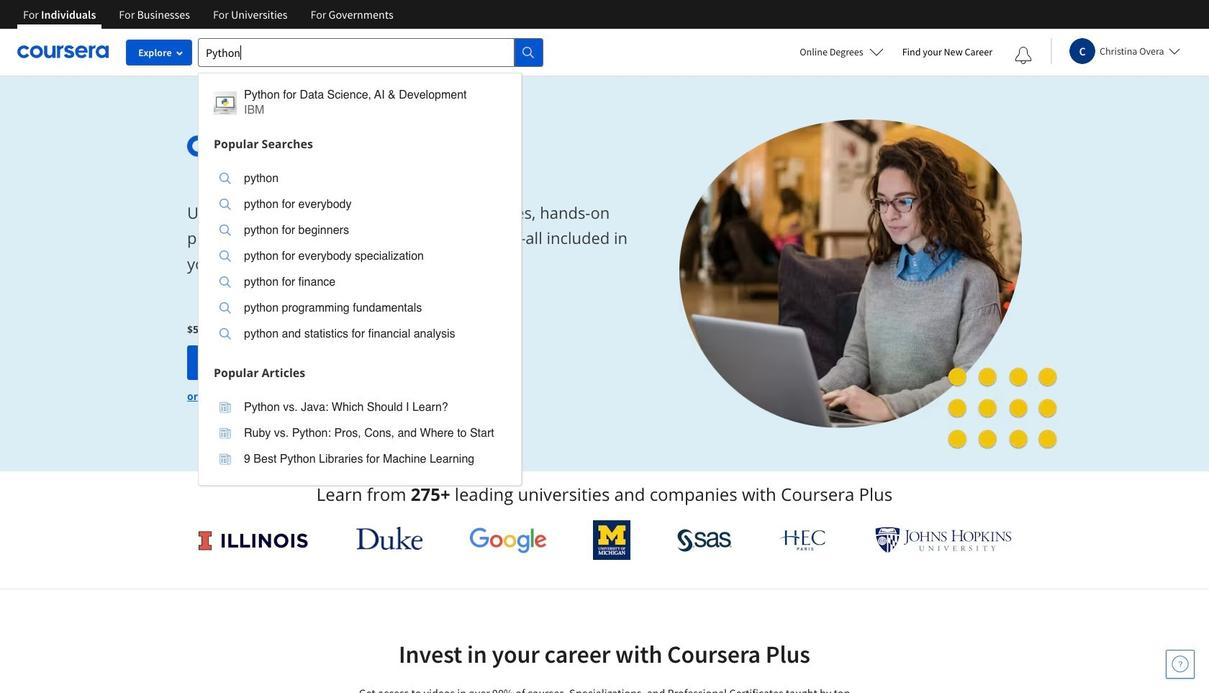 Task type: locate. For each thing, give the bounding box(es) containing it.
suggestion image image
[[214, 91, 237, 114], [220, 173, 231, 184], [220, 199, 231, 210], [220, 225, 231, 236], [220, 251, 231, 262], [220, 276, 231, 288], [220, 302, 231, 314], [220, 328, 231, 340], [220, 402, 231, 413], [220, 428, 231, 439], [220, 454, 231, 465]]

hec paris image
[[779, 526, 829, 555]]

list box
[[199, 157, 521, 360], [199, 386, 521, 485]]

johns hopkins university image
[[876, 527, 1012, 554]]

0 vertical spatial list box
[[199, 157, 521, 360]]

None search field
[[198, 38, 544, 486]]

1 vertical spatial list box
[[199, 386, 521, 485]]

banner navigation
[[12, 0, 405, 29]]

help center image
[[1172, 656, 1190, 673]]



Task type: describe. For each thing, give the bounding box(es) containing it.
coursera plus image
[[187, 135, 406, 157]]

google image
[[469, 527, 547, 554]]

1 list box from the top
[[199, 157, 521, 360]]

2 list box from the top
[[199, 386, 521, 485]]

What do you want to learn? text field
[[198, 38, 515, 67]]

autocomplete results list box
[[198, 72, 522, 486]]

university of michigan image
[[594, 521, 631, 560]]

sas image
[[677, 529, 732, 552]]

duke university image
[[356, 527, 423, 550]]

university of illinois at urbana-champaign image
[[197, 529, 310, 552]]

coursera image
[[17, 41, 109, 64]]



Task type: vqa. For each thing, say whether or not it's contained in the screenshot.
the sas image
yes



